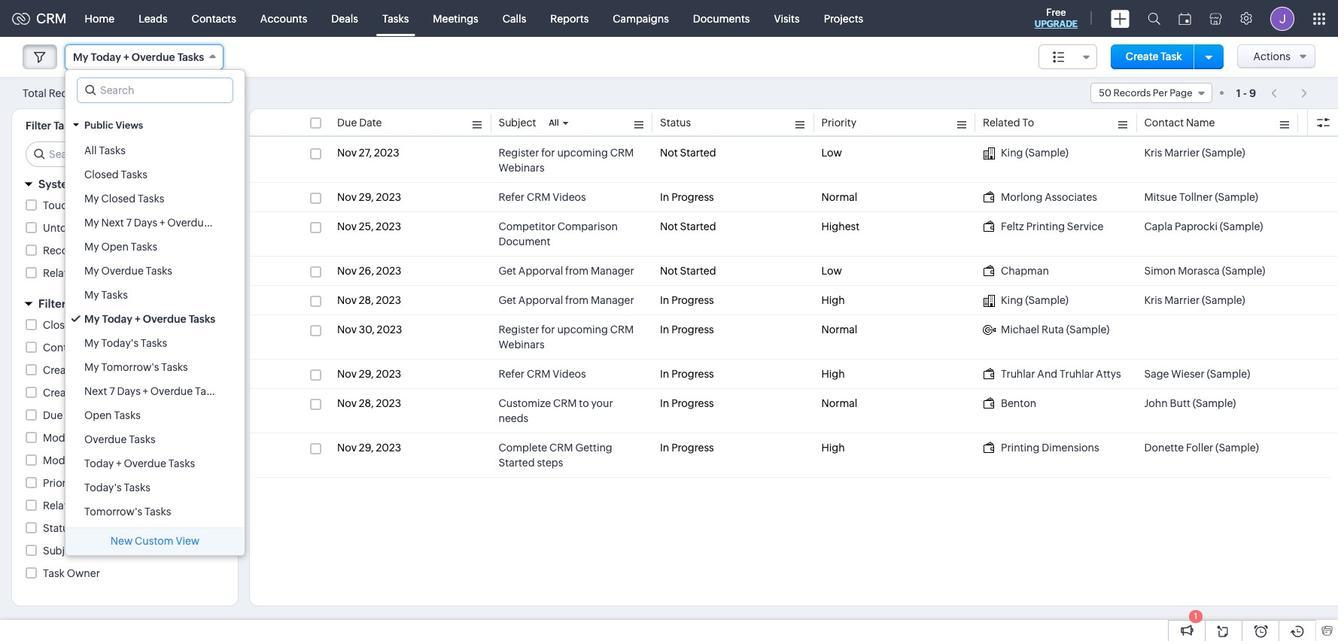 Task type: locate. For each thing, give the bounding box(es) containing it.
register for upcoming crm webinars
[[499, 147, 634, 174], [499, 324, 634, 351]]

1 created from the top
[[43, 364, 82, 376]]

get apporval from manager link
[[499, 263, 634, 278], [499, 293, 634, 308]]

visits link
[[762, 0, 812, 37]]

by up closed time
[[68, 297, 82, 310]]

my today's tasks
[[84, 337, 167, 349]]

contact up created by
[[43, 342, 82, 354]]

marrier for low
[[1165, 147, 1200, 159]]

1 refer crm videos from the top
[[499, 191, 586, 203]]

2 kris marrier (sample) link from the top
[[1144, 293, 1245, 308]]

in progress for manager
[[660, 294, 714, 306]]

2 normal from the top
[[821, 324, 858, 336]]

2023 for benton link
[[376, 397, 401, 409]]

9 for total records 9
[[91, 88, 98, 99]]

0 horizontal spatial due date
[[43, 409, 88, 421]]

upcoming up comparison
[[557, 147, 608, 159]]

kris marrier (sample) up tollner
[[1144, 147, 1245, 159]]

logo image
[[12, 12, 30, 24]]

1 horizontal spatial truhlar
[[1060, 368, 1094, 380]]

0 horizontal spatial status
[[43, 522, 74, 534]]

marrier up tollner
[[1165, 147, 1200, 159]]

1 vertical spatial kris marrier (sample)
[[1144, 294, 1245, 306]]

2 king (sample) link from the top
[[983, 293, 1069, 308]]

(sample) inside "link"
[[1222, 265, 1266, 277]]

get apporval from manager for in progress
[[499, 294, 634, 306]]

1 for 1 - 9
[[1236, 87, 1241, 99]]

records for untouched
[[100, 222, 140, 234]]

(sample) right tollner
[[1215, 191, 1258, 203]]

2 manager from the top
[[591, 294, 634, 306]]

2 28, from the top
[[359, 397, 374, 409]]

king (sample) for low
[[1001, 147, 1069, 159]]

5 in progress from the top
[[660, 397, 714, 409]]

overdue down my open tasks
[[101, 265, 144, 277]]

started inside complete crm getting started steps
[[499, 457, 535, 469]]

0 vertical spatial to
[[1022, 117, 1034, 129]]

0 vertical spatial today's
[[101, 337, 138, 349]]

2 get apporval from manager link from the top
[[499, 293, 634, 308]]

-
[[1243, 87, 1247, 99]]

50 Records Per Page field
[[1091, 83, 1212, 103]]

touched
[[43, 199, 86, 211]]

foller
[[1186, 442, 1213, 454]]

0 vertical spatial contact name
[[1144, 117, 1215, 129]]

printing
[[1026, 221, 1065, 233], [1001, 442, 1040, 454]]

1 vertical spatial refer crm videos link
[[499, 367, 586, 382]]

0 vertical spatial my today + overdue tasks
[[73, 51, 204, 63]]

2 kris from the top
[[1144, 294, 1162, 306]]

2 vertical spatial normal
[[821, 397, 858, 409]]

2 vertical spatial high
[[821, 442, 845, 454]]

(sample) right wieser
[[1207, 368, 1250, 380]]

1 vertical spatial get apporval from manager
[[499, 294, 634, 306]]

1 webinars from the top
[[499, 162, 545, 174]]

next
[[101, 217, 124, 229], [84, 385, 107, 397]]

filter inside dropdown button
[[38, 297, 66, 310]]

king (sample) down chapman
[[1001, 294, 1069, 306]]

2023 for the feltz printing service link
[[376, 221, 401, 233]]

0 horizontal spatial truhlar
[[1001, 368, 1035, 380]]

tomorrow's down the my today's tasks
[[101, 361, 159, 373]]

1 vertical spatial not
[[660, 221, 678, 233]]

0 vertical spatial not started
[[660, 147, 716, 159]]

records for related
[[82, 267, 123, 279]]

truhlar
[[1001, 368, 1035, 380], [1060, 368, 1094, 380]]

1 vertical spatial due
[[43, 409, 63, 421]]

1 vertical spatial king
[[1001, 294, 1023, 306]]

manager for in
[[591, 294, 634, 306]]

my overdue tasks
[[84, 265, 172, 277]]

0 vertical spatial tomorrow's
[[101, 361, 159, 373]]

in progress for your
[[660, 397, 714, 409]]

0 vertical spatial refer crm videos link
[[499, 190, 586, 205]]

1 vertical spatial name
[[85, 342, 114, 354]]

3 normal from the top
[[821, 397, 858, 409]]

kris down simon at the top right
[[1144, 294, 1162, 306]]

0 vertical spatial task
[[1161, 50, 1182, 62]]

6 progress from the top
[[671, 442, 714, 454]]

tasks inside field
[[177, 51, 204, 63]]

1 vertical spatial upcoming
[[557, 324, 608, 336]]

related
[[983, 117, 1020, 129], [43, 267, 80, 279], [43, 500, 80, 512]]

task right create
[[1161, 50, 1182, 62]]

videos up comparison
[[553, 191, 586, 203]]

to up morlong
[[1022, 117, 1034, 129]]

9 for 1 - 9
[[1249, 87, 1256, 99]]

created for created time
[[43, 387, 82, 399]]

manager for not
[[591, 265, 634, 277]]

3 progress from the top
[[671, 324, 714, 336]]

1 vertical spatial register for upcoming crm webinars link
[[499, 322, 645, 352]]

from for not started
[[565, 265, 589, 277]]

register up competitor
[[499, 147, 539, 159]]

1 horizontal spatial contact
[[1144, 117, 1184, 129]]

size image
[[1053, 50, 1065, 64]]

1 vertical spatial marrier
[[1165, 294, 1200, 306]]

1 horizontal spatial action
[[125, 267, 157, 279]]

2 nov 29, 2023 from the top
[[337, 368, 401, 380]]

1 high from the top
[[821, 294, 845, 306]]

overdue down open tasks
[[84, 434, 127, 446]]

open down created time
[[84, 409, 112, 421]]

2 low from the top
[[821, 265, 842, 277]]

tomorrow's down today's tasks
[[84, 506, 142, 518]]

created for created by
[[43, 364, 82, 376]]

1 horizontal spatial all
[[549, 118, 559, 127]]

kris marrier (sample) link down morasca at the top right
[[1144, 293, 1245, 308]]

1 refer crm videos link from the top
[[499, 190, 586, 205]]

closed down all tasks
[[84, 169, 119, 181]]

2 modified from the top
[[43, 455, 87, 467]]

28,
[[359, 294, 374, 306], [359, 397, 374, 409]]

9 nov from the top
[[337, 442, 357, 454]]

meetings link
[[421, 0, 491, 37]]

name down closed time
[[85, 342, 114, 354]]

0 vertical spatial 7
[[126, 217, 132, 229]]

filter for filter by fields
[[38, 297, 66, 310]]

1 vertical spatial not started
[[660, 221, 716, 233]]

service
[[1067, 221, 1104, 233]]

capla
[[1144, 221, 1173, 233]]

my next 7 days + overdue tasks
[[84, 217, 238, 229]]

today's up tomorrow's tasks
[[84, 482, 122, 494]]

1 kris marrier (sample) link from the top
[[1144, 145, 1245, 160]]

9 up the public
[[91, 88, 98, 99]]

refer crm videos up the "customize"
[[499, 368, 586, 380]]

1 vertical spatial low
[[821, 265, 842, 277]]

accounts
[[260, 12, 307, 24]]

2 videos from the top
[[553, 368, 586, 380]]

calendar image
[[1179, 12, 1191, 24]]

1 king (sample) link from the top
[[983, 145, 1069, 160]]

king up morlong
[[1001, 147, 1023, 159]]

comparison
[[558, 221, 618, 233]]

0 vertical spatial 1
[[1236, 87, 1241, 99]]

marrier
[[1165, 147, 1200, 159], [1165, 294, 1200, 306]]

document
[[499, 236, 551, 248]]

1 vertical spatial status
[[43, 522, 74, 534]]

3 in progress from the top
[[660, 324, 714, 336]]

refer up the "customize"
[[499, 368, 525, 380]]

Search text field
[[78, 78, 233, 102]]

crm inside customize crm to your needs
[[553, 397, 577, 409]]

closed for closed time
[[43, 319, 77, 331]]

filter up closed time
[[38, 297, 66, 310]]

1 king (sample) from the top
[[1001, 147, 1069, 159]]

due date
[[337, 117, 382, 129], [43, 409, 88, 421]]

1 nov from the top
[[337, 147, 357, 159]]

benton
[[1001, 397, 1037, 409]]

1 for from the top
[[541, 147, 555, 159]]

king (sample) link for low
[[983, 145, 1069, 160]]

created up created time
[[43, 364, 82, 376]]

1 vertical spatial all
[[84, 145, 97, 157]]

nov for customize crm to your needs link
[[337, 397, 357, 409]]

due date up modified by
[[43, 409, 88, 421]]

get apporval from manager for not started
[[499, 265, 634, 277]]

kris marrier (sample) link up tollner
[[1144, 145, 1245, 160]]

progress
[[671, 191, 714, 203], [671, 294, 714, 306], [671, 324, 714, 336], [671, 368, 714, 380], [671, 397, 714, 409], [671, 442, 714, 454]]

1 progress from the top
[[671, 191, 714, 203]]

3 nov from the top
[[337, 221, 357, 233]]

2 progress from the top
[[671, 294, 714, 306]]

overdue tasks
[[84, 434, 155, 446]]

2 in progress from the top
[[660, 294, 714, 306]]

sage wieser (sample) link
[[1144, 367, 1250, 382]]

in progress for started
[[660, 442, 714, 454]]

+
[[123, 51, 129, 63], [160, 217, 165, 229], [135, 313, 141, 325], [143, 385, 148, 397], [116, 458, 122, 470]]

2 get from the top
[[499, 294, 516, 306]]

contact
[[1144, 117, 1184, 129], [43, 342, 82, 354]]

2 in from the top
[[660, 294, 669, 306]]

by inside dropdown button
[[68, 297, 82, 310]]

to down today's tasks
[[82, 500, 94, 512]]

system defined filters button
[[12, 171, 238, 197]]

0 vertical spatial closed
[[84, 169, 119, 181]]

1 not from the top
[[660, 147, 678, 159]]

new custom view
[[110, 535, 200, 547]]

(sample) for "competitor comparison document" link
[[1220, 221, 1263, 233]]

3 in from the top
[[660, 324, 669, 336]]

progress for manager
[[671, 294, 714, 306]]

6 in progress from the top
[[660, 442, 714, 454]]

refer crm videos link for high
[[499, 367, 586, 382]]

marrier down morasca at the top right
[[1165, 294, 1200, 306]]

system
[[38, 178, 78, 190]]

(sample) for not started register for upcoming crm webinars link
[[1202, 147, 1245, 159]]

modified time
[[43, 455, 113, 467]]

2 upcoming from the top
[[557, 324, 608, 336]]

kris for high
[[1144, 294, 1162, 306]]

2 from from the top
[[565, 294, 589, 306]]

get apporval from manager link for in progress
[[499, 293, 634, 308]]

2 register for upcoming crm webinars link from the top
[[499, 322, 645, 352]]

0 horizontal spatial name
[[85, 342, 114, 354]]

my up total records 9
[[73, 51, 88, 63]]

1 28, from the top
[[359, 294, 374, 306]]

2 king from the top
[[1001, 294, 1023, 306]]

1 get apporval from manager from the top
[[499, 265, 634, 277]]

1 horizontal spatial 9
[[1249, 87, 1256, 99]]

0 vertical spatial upcoming
[[557, 147, 608, 159]]

1 low from the top
[[821, 147, 842, 159]]

1 manager from the top
[[591, 265, 634, 277]]

0 vertical spatial get
[[499, 265, 516, 277]]

5 nov from the top
[[337, 294, 357, 306]]

feltz printing service link
[[983, 219, 1104, 234]]

6 nov from the top
[[337, 324, 357, 336]]

deals
[[331, 12, 358, 24]]

king (sample) link down chapman
[[983, 293, 1069, 308]]

refer crm videos link for normal
[[499, 190, 586, 205]]

1 vertical spatial next
[[84, 385, 107, 397]]

king (sample) link up morlong
[[983, 145, 1069, 160]]

1 vertical spatial nov 28, 2023
[[337, 397, 401, 409]]

refer for normal
[[499, 191, 525, 203]]

2023 for michael ruta (sample) 'link'
[[377, 324, 402, 336]]

0 vertical spatial from
[[565, 265, 589, 277]]

records up my tasks at left
[[82, 267, 123, 279]]

printing down the benton
[[1001, 442, 1040, 454]]

register for upcoming crm webinars up comparison
[[499, 147, 634, 174]]

not for manager
[[660, 265, 678, 277]]

simon
[[1144, 265, 1176, 277]]

5 progress from the top
[[671, 397, 714, 409]]

my up created time
[[84, 361, 99, 373]]

overdue up search text field
[[132, 51, 175, 63]]

9 inside total records 9
[[91, 88, 98, 99]]

+ inside my today + overdue tasks field
[[123, 51, 129, 63]]

my today + overdue tasks inside field
[[73, 51, 204, 63]]

0 vertical spatial normal
[[821, 191, 858, 203]]

27,
[[359, 147, 372, 159]]

8 nov from the top
[[337, 397, 357, 409]]

feltz printing service
[[1001, 221, 1104, 233]]

overdue down my tomorrow's tasks
[[150, 385, 193, 397]]

0 vertical spatial videos
[[553, 191, 586, 203]]

28, down 30,
[[359, 397, 374, 409]]

1 register for upcoming crm webinars from the top
[[499, 147, 634, 174]]

3 29, from the top
[[359, 442, 374, 454]]

king (sample) link for high
[[983, 293, 1069, 308]]

my today + overdue tasks up search text field
[[73, 51, 204, 63]]

kris marrier (sample) for low
[[1144, 147, 1245, 159]]

50
[[1099, 87, 1112, 99]]

tollner
[[1179, 191, 1213, 203]]

1 refer from the top
[[499, 191, 525, 203]]

for for in
[[541, 324, 555, 336]]

2 refer crm videos from the top
[[499, 368, 586, 380]]

contact name down closed time
[[43, 342, 114, 354]]

reports link
[[538, 0, 601, 37]]

related records action
[[43, 267, 157, 279]]

29, for truhlar and truhlar attys
[[359, 368, 374, 380]]

0 vertical spatial register
[[499, 147, 539, 159]]

refer for high
[[499, 368, 525, 380]]

1 horizontal spatial task
[[1161, 50, 1182, 62]]

crm
[[36, 11, 67, 26], [610, 147, 634, 159], [527, 191, 551, 203], [610, 324, 634, 336], [527, 368, 551, 380], [553, 397, 577, 409], [549, 442, 573, 454]]

2 vertical spatial nov 29, 2023
[[337, 442, 401, 454]]

donette foller (sample) link
[[1144, 440, 1259, 455]]

5 in from the top
[[660, 397, 669, 409]]

kris marrier (sample) down morasca at the top right
[[1144, 294, 1245, 306]]

1 29, from the top
[[359, 191, 374, 203]]

2 nov 28, 2023 from the top
[[337, 397, 401, 409]]

in for your
[[660, 397, 669, 409]]

open up "my overdue tasks"
[[101, 241, 129, 253]]

register for upcoming crm webinars for not started
[[499, 147, 634, 174]]

low down highest
[[821, 265, 842, 277]]

0 vertical spatial king
[[1001, 147, 1023, 159]]

king for high
[[1001, 294, 1023, 306]]

(sample) down simon morasca (sample) "link" at the top
[[1202, 294, 1245, 306]]

1 vertical spatial apporval
[[518, 294, 563, 306]]

my
[[73, 51, 88, 63], [84, 193, 99, 205], [84, 217, 99, 229], [84, 241, 99, 253], [84, 265, 99, 277], [84, 289, 99, 301], [84, 313, 100, 325], [84, 337, 99, 349], [84, 361, 99, 373]]

crm inside complete crm getting started steps
[[549, 442, 573, 454]]

records down defined
[[88, 199, 129, 211]]

0 vertical spatial kris marrier (sample)
[[1144, 147, 1245, 159]]

by for modified
[[89, 432, 101, 444]]

3 high from the top
[[821, 442, 845, 454]]

2 refer from the top
[[499, 368, 525, 380]]

action up related records action
[[80, 245, 113, 257]]

meetings
[[433, 12, 478, 24]]

wieser
[[1171, 368, 1205, 380]]

3 not started from the top
[[660, 265, 716, 277]]

0 vertical spatial date
[[359, 117, 382, 129]]

(sample) for high refer crm videos link
[[1207, 368, 1250, 380]]

navigation
[[1264, 82, 1316, 104]]

1 videos from the top
[[553, 191, 586, 203]]

king (sample) link
[[983, 145, 1069, 160], [983, 293, 1069, 308]]

+ down overdue tasks at the left bottom of the page
[[116, 458, 122, 470]]

days down the my closed tasks
[[134, 217, 157, 229]]

register for upcoming crm webinars for in progress
[[499, 324, 634, 351]]

nov for get apporval from manager link for in progress
[[337, 294, 357, 306]]

in progress
[[660, 191, 714, 203], [660, 294, 714, 306], [660, 324, 714, 336], [660, 368, 714, 380], [660, 397, 714, 409], [660, 442, 714, 454]]

0 vertical spatial time
[[79, 319, 103, 331]]

0 vertical spatial marrier
[[1165, 147, 1200, 159]]

2 vertical spatial not
[[660, 265, 678, 277]]

1 vertical spatial normal
[[821, 324, 858, 336]]

2 high from the top
[[821, 368, 845, 380]]

truhlar right and
[[1060, 368, 1094, 380]]

(sample) right ruta
[[1066, 324, 1110, 336]]

refer crm videos link
[[499, 190, 586, 205], [499, 367, 586, 382]]

date down created time
[[65, 409, 88, 421]]

time down fields
[[79, 319, 103, 331]]

complete crm getting started steps link
[[499, 440, 645, 470]]

my down the touched records
[[84, 217, 99, 229]]

(sample) right paprocki
[[1220, 221, 1263, 233]]

2 register from the top
[[499, 324, 539, 336]]

29, for morlong associates
[[359, 191, 374, 203]]

by for created
[[84, 364, 97, 376]]

row group containing nov 27, 2023
[[250, 138, 1338, 478]]

2023 for chapman link at the top of the page
[[376, 265, 402, 277]]

0 vertical spatial modified
[[43, 432, 87, 444]]

2 vertical spatial closed
[[43, 319, 77, 331]]

time down overdue tasks at the left bottom of the page
[[89, 455, 113, 467]]

0 vertical spatial apporval
[[518, 265, 563, 277]]

1 vertical spatial nov 29, 2023
[[337, 368, 401, 380]]

row group
[[250, 138, 1338, 478]]

2 king (sample) from the top
[[1001, 294, 1069, 306]]

time up open tasks
[[84, 387, 108, 399]]

1 apporval from the top
[[518, 265, 563, 277]]

0 horizontal spatial 1
[[1194, 612, 1198, 621]]

1 vertical spatial open
[[84, 409, 112, 421]]

0 vertical spatial all
[[549, 118, 559, 127]]

by up created time
[[84, 364, 97, 376]]

king for low
[[1001, 147, 1023, 159]]

1 horizontal spatial name
[[1186, 117, 1215, 129]]

28, down 26,
[[359, 294, 374, 306]]

refer up competitor
[[499, 191, 525, 203]]

1 normal from the top
[[821, 191, 858, 203]]

1 vertical spatial days
[[117, 385, 141, 397]]

paprocki
[[1175, 221, 1218, 233]]

profile image
[[1270, 6, 1295, 30]]

7 up open tasks
[[109, 385, 115, 397]]

3 nov 29, 2023 from the top
[[337, 442, 401, 454]]

1 vertical spatial kris
[[1144, 294, 1162, 306]]

king down chapman link at the top of the page
[[1001, 294, 1023, 306]]

1 king from the top
[[1001, 147, 1023, 159]]

in for crm
[[660, 324, 669, 336]]

low for chapman
[[821, 265, 842, 277]]

1 get from the top
[[499, 265, 516, 277]]

closed down 'filter by fields'
[[43, 319, 77, 331]]

filter by fields button
[[12, 291, 238, 317]]

projects link
[[812, 0, 875, 37]]

0 vertical spatial king (sample) link
[[983, 145, 1069, 160]]

refer crm videos
[[499, 191, 586, 203], [499, 368, 586, 380]]

modified down modified by
[[43, 455, 87, 467]]

register for upcoming crm webinars link up to
[[499, 322, 645, 352]]

webinars up the "customize"
[[499, 339, 545, 351]]

0 vertical spatial printing
[[1026, 221, 1065, 233]]

kris marrier (sample) for high
[[1144, 294, 1245, 306]]

(sample) up michael ruta (sample) 'link'
[[1025, 294, 1069, 306]]

1 nov 28, 2023 from the top
[[337, 294, 401, 306]]

2 register for upcoming crm webinars from the top
[[499, 324, 634, 351]]

printing down morlong associates
[[1026, 221, 1065, 233]]

records up my open tasks
[[100, 222, 140, 234]]

register for nov 27, 2023
[[499, 147, 539, 159]]

today
[[91, 51, 121, 63], [102, 313, 132, 325], [84, 458, 114, 470]]

0 vertical spatial not
[[660, 147, 678, 159]]

1 not started from the top
[[660, 147, 716, 159]]

register for upcoming crm webinars up to
[[499, 324, 634, 351]]

records inside field
[[1113, 87, 1151, 99]]

(sample) right morasca at the top right
[[1222, 265, 1266, 277]]

0 vertical spatial priority
[[821, 117, 857, 129]]

nov 29, 2023
[[337, 191, 401, 203], [337, 368, 401, 380], [337, 442, 401, 454]]

6 in from the top
[[660, 442, 669, 454]]

kris for low
[[1144, 147, 1162, 159]]

2 kris marrier (sample) from the top
[[1144, 294, 1245, 306]]

1 register from the top
[[499, 147, 539, 159]]

truhlar and truhlar attys
[[1001, 368, 1121, 380]]

action
[[80, 245, 113, 257], [125, 267, 157, 279]]

1 vertical spatial king (sample) link
[[983, 293, 1069, 308]]

created
[[43, 364, 82, 376], [43, 387, 82, 399]]

1 vertical spatial created
[[43, 387, 82, 399]]

1 vertical spatial filter
[[38, 297, 66, 310]]

not for crm
[[660, 147, 678, 159]]

1 kris marrier (sample) from the top
[[1144, 147, 1245, 159]]

2 marrier from the top
[[1165, 294, 1200, 306]]

0 vertical spatial get apporval from manager link
[[499, 263, 634, 278]]

refer crm videos link up the "customize"
[[499, 367, 586, 382]]

0 vertical spatial name
[[1186, 117, 1215, 129]]

modified
[[43, 432, 87, 444], [43, 455, 87, 467]]

2 apporval from the top
[[518, 294, 563, 306]]

0 vertical spatial for
[[541, 147, 555, 159]]

my today + overdue tasks up the my today's tasks
[[84, 313, 215, 325]]

all inside public views "region"
[[84, 145, 97, 157]]

created down created by
[[43, 387, 82, 399]]

steps
[[537, 457, 563, 469]]

0 horizontal spatial all
[[84, 145, 97, 157]]

0 vertical spatial created
[[43, 364, 82, 376]]

2 webinars from the top
[[499, 339, 545, 351]]

your
[[591, 397, 613, 409]]

capla paprocki (sample) link
[[1144, 219, 1263, 234]]

total records 9
[[23, 87, 98, 99]]

name down page
[[1186, 117, 1215, 129]]

low up highest
[[821, 147, 842, 159]]

today down 'home'
[[91, 51, 121, 63]]

due date up 27,
[[337, 117, 382, 129]]

4 nov from the top
[[337, 265, 357, 277]]

my today + overdue tasks
[[73, 51, 204, 63], [84, 313, 215, 325]]

1 from from the top
[[565, 265, 589, 277]]

0 horizontal spatial 9
[[91, 88, 98, 99]]

kris marrier (sample)
[[1144, 147, 1245, 159], [1144, 294, 1245, 306]]

2 29, from the top
[[359, 368, 374, 380]]

today down fields
[[102, 313, 132, 325]]

records right 50
[[1113, 87, 1151, 99]]

apporval for in
[[518, 294, 563, 306]]

owner
[[67, 567, 100, 580]]

home link
[[73, 0, 127, 37]]

2 refer crm videos link from the top
[[499, 367, 586, 382]]

2 vertical spatial 29,
[[359, 442, 374, 454]]

1 horizontal spatial due
[[337, 117, 357, 129]]

related to
[[983, 117, 1034, 129], [43, 500, 94, 512]]

None field
[[1039, 44, 1097, 69]]

in for manager
[[660, 294, 669, 306]]

michael
[[1001, 324, 1040, 336]]

modified for modified by
[[43, 432, 87, 444]]

king (sample) for high
[[1001, 294, 1069, 306]]

next up open tasks
[[84, 385, 107, 397]]

john butt (sample) link
[[1144, 396, 1236, 411]]

name
[[1186, 117, 1215, 129], [85, 342, 114, 354]]

task left owner
[[43, 567, 65, 580]]

contact down the per
[[1144, 117, 1184, 129]]

to
[[1022, 117, 1034, 129], [82, 500, 94, 512]]

create menu image
[[1111, 9, 1130, 27]]

1 nov 29, 2023 from the top
[[337, 191, 401, 203]]

7 nov from the top
[[337, 368, 357, 380]]

1 kris from the top
[[1144, 147, 1162, 159]]

3 not from the top
[[660, 265, 678, 277]]

low for king (sample)
[[821, 147, 842, 159]]

closed
[[84, 169, 119, 181], [101, 193, 136, 205], [43, 319, 77, 331]]

filter tasks by
[[26, 120, 95, 132]]

1 marrier from the top
[[1165, 147, 1200, 159]]

7 down the my closed tasks
[[126, 217, 132, 229]]

videos up to
[[553, 368, 586, 380]]

upgrade
[[1035, 19, 1078, 29]]

2 get apporval from manager from the top
[[499, 294, 634, 306]]

get
[[499, 265, 516, 277], [499, 294, 516, 306]]

normal for morlong
[[821, 191, 858, 203]]

9 right -
[[1249, 87, 1256, 99]]

1 upcoming from the top
[[557, 147, 608, 159]]

1 vertical spatial modified
[[43, 455, 87, 467]]

0 horizontal spatial subject
[[43, 545, 80, 557]]

1 vertical spatial refer crm videos
[[499, 368, 586, 380]]

1 register for upcoming crm webinars link from the top
[[499, 145, 645, 175]]

records up filter tasks by
[[49, 87, 89, 99]]

2 created from the top
[[43, 387, 82, 399]]

free
[[1046, 7, 1066, 18]]

2 vertical spatial today
[[84, 458, 114, 470]]

modified up modified time on the bottom left
[[43, 432, 87, 444]]

benton link
[[983, 396, 1037, 411]]

nov 28, 2023 down nov 30, 2023
[[337, 397, 401, 409]]

to
[[579, 397, 589, 409]]

0 horizontal spatial contact
[[43, 342, 82, 354]]

0 vertical spatial action
[[80, 245, 113, 257]]

0 vertical spatial get apporval from manager
[[499, 265, 634, 277]]

2 for from the top
[[541, 324, 555, 336]]

customize crm to your needs link
[[499, 396, 645, 426]]

0 vertical spatial manager
[[591, 265, 634, 277]]



Task type: describe. For each thing, give the bounding box(es) containing it.
started for competitor comparison document
[[680, 221, 716, 233]]

my down closed time
[[84, 337, 99, 349]]

webinars for nov 27, 2023
[[499, 162, 545, 174]]

26,
[[359, 265, 374, 277]]

nov 28, 2023 for customize crm to your needs
[[337, 397, 401, 409]]

records for touched
[[88, 199, 129, 211]]

profile element
[[1261, 0, 1304, 37]]

leads
[[139, 12, 168, 24]]

home
[[85, 12, 115, 24]]

0 vertical spatial related
[[983, 117, 1020, 129]]

1 horizontal spatial related to
[[983, 117, 1034, 129]]

progress for crm
[[671, 324, 714, 336]]

search element
[[1139, 0, 1170, 37]]

apporval for not
[[518, 265, 563, 277]]

1 vertical spatial to
[[82, 500, 94, 512]]

my down untouched records
[[84, 241, 99, 253]]

view
[[176, 535, 200, 547]]

system defined filters
[[38, 178, 159, 190]]

modified by
[[43, 432, 101, 444]]

marrier for high
[[1165, 294, 1200, 306]]

customize
[[499, 397, 551, 409]]

1 vertical spatial task
[[43, 567, 65, 580]]

0 horizontal spatial due
[[43, 409, 63, 421]]

1 horizontal spatial due date
[[337, 117, 382, 129]]

public views region
[[65, 138, 245, 524]]

task inside button
[[1161, 50, 1182, 62]]

from for in progress
[[565, 294, 589, 306]]

upcoming for in progress
[[557, 324, 608, 336]]

(sample) for get apporval from manager link for in progress
[[1202, 294, 1245, 306]]

butt
[[1170, 397, 1191, 409]]

highest
[[821, 221, 860, 233]]

0 horizontal spatial date
[[65, 409, 88, 421]]

+ down my tomorrow's tasks
[[143, 385, 148, 397]]

tomorrow's tasks
[[84, 506, 171, 518]]

create task
[[1126, 50, 1182, 62]]

refer crm videos for high
[[499, 368, 586, 380]]

john
[[1144, 397, 1168, 409]]

complete
[[499, 442, 547, 454]]

my today + overdue tasks inside public views "region"
[[84, 313, 215, 325]]

webinars for nov 30, 2023
[[499, 339, 545, 351]]

2 vertical spatial related
[[43, 500, 80, 512]]

and
[[1037, 368, 1058, 380]]

record
[[43, 245, 78, 257]]

all for all tasks
[[84, 145, 97, 157]]

john butt (sample)
[[1144, 397, 1236, 409]]

morlong associates
[[1001, 191, 1097, 203]]

register for upcoming crm webinars link for not started
[[499, 145, 645, 175]]

calls link
[[491, 0, 538, 37]]

competitor comparison document
[[499, 221, 618, 248]]

create menu element
[[1102, 0, 1139, 37]]

nov for not started get apporval from manager link
[[337, 265, 357, 277]]

projects
[[824, 12, 863, 24]]

documents
[[693, 12, 750, 24]]

filters
[[126, 178, 159, 190]]

1 in progress from the top
[[660, 191, 714, 203]]

Search text field
[[26, 142, 226, 166]]

4 in from the top
[[660, 368, 669, 380]]

2023 for truhlar and truhlar attys link
[[376, 368, 401, 380]]

not started for crm
[[660, 147, 716, 159]]

closed for closed tasks
[[84, 169, 119, 181]]

task owner
[[43, 567, 100, 580]]

sage
[[1144, 368, 1169, 380]]

leads link
[[127, 0, 180, 37]]

printing dimensions
[[1001, 442, 1099, 454]]

create task button
[[1111, 44, 1197, 69]]

competitor
[[499, 221, 555, 233]]

28, for get
[[359, 294, 374, 306]]

untouched records
[[43, 222, 140, 234]]

today's tasks
[[84, 482, 150, 494]]

chapman
[[1001, 265, 1049, 277]]

all tasks
[[84, 145, 126, 157]]

capla paprocki (sample)
[[1144, 221, 1263, 233]]

nov for not started register for upcoming crm webinars link
[[337, 147, 357, 159]]

(sample) for not started get apporval from manager link
[[1222, 265, 1266, 277]]

high for printing dimensions
[[821, 442, 845, 454]]

0 horizontal spatial related to
[[43, 500, 94, 512]]

overdue inside field
[[132, 51, 175, 63]]

my down related records action
[[84, 289, 99, 301]]

50 records per page
[[1099, 87, 1193, 99]]

morlong associates link
[[983, 190, 1097, 205]]

0 horizontal spatial action
[[80, 245, 113, 257]]

dimensions
[[1042, 442, 1099, 454]]

(sample) inside 'link'
[[1066, 324, 1110, 336]]

by for filter
[[68, 297, 82, 310]]

1 horizontal spatial date
[[359, 117, 382, 129]]

1 vertical spatial today's
[[84, 482, 122, 494]]

filter by fields
[[38, 297, 116, 310]]

michael ruta (sample) link
[[983, 322, 1110, 337]]

nov 29, 2023 for morlong associates
[[337, 191, 401, 203]]

campaigns link
[[601, 0, 681, 37]]

new
[[110, 535, 133, 547]]

my down system defined filters
[[84, 193, 99, 205]]

kris marrier (sample) link for low
[[1144, 145, 1245, 160]]

visits
[[774, 12, 800, 24]]

chapman link
[[983, 263, 1049, 278]]

high for king (sample)
[[821, 294, 845, 306]]

my closed tasks
[[84, 193, 164, 205]]

(sample) for customize crm to your needs link
[[1193, 397, 1236, 409]]

nov for complete crm getting started steps link
[[337, 442, 357, 454]]

25,
[[359, 221, 374, 233]]

0 vertical spatial next
[[101, 217, 124, 229]]

1 vertical spatial contact
[[43, 342, 82, 354]]

search image
[[1148, 12, 1161, 25]]

2023 for morlong associates link
[[376, 191, 401, 203]]

overdue up the my today's tasks
[[143, 313, 186, 325]]

videos for high
[[553, 368, 586, 380]]

29, for printing dimensions
[[359, 442, 374, 454]]

reports
[[550, 12, 589, 24]]

1 vertical spatial related
[[43, 267, 80, 279]]

upcoming for not started
[[557, 147, 608, 159]]

mitsue tollner (sample) link
[[1144, 190, 1258, 205]]

new custom view link
[[65, 528, 245, 555]]

tasks link
[[370, 0, 421, 37]]

1 horizontal spatial 7
[[126, 217, 132, 229]]

progress for your
[[671, 397, 714, 409]]

+ up the my today's tasks
[[135, 313, 141, 325]]

nov for register for upcoming crm webinars link related to in progress
[[337, 324, 357, 336]]

2023 for printing dimensions link
[[376, 442, 401, 454]]

actions
[[1253, 50, 1291, 62]]

nov 25, 2023
[[337, 221, 401, 233]]

attys
[[1096, 368, 1121, 380]]

refer crm videos for normal
[[499, 191, 586, 203]]

normal for michael
[[821, 324, 858, 336]]

my inside field
[[73, 51, 88, 63]]

2 not started from the top
[[660, 221, 716, 233]]

get for nov 26, 2023
[[499, 265, 516, 277]]

0 vertical spatial open
[[101, 241, 129, 253]]

my tomorrow's tasks
[[84, 361, 188, 373]]

time for closed time
[[79, 319, 103, 331]]

my down record action
[[84, 265, 99, 277]]

nov 26, 2023
[[337, 265, 402, 277]]

morasca
[[1178, 265, 1220, 277]]

defined
[[81, 178, 123, 190]]

1 horizontal spatial contact name
[[1144, 117, 1215, 129]]

ruta
[[1042, 324, 1064, 336]]

started for get apporval from manager
[[680, 265, 716, 277]]

records for total
[[49, 87, 89, 99]]

0 horizontal spatial priority
[[43, 477, 78, 489]]

0 vertical spatial days
[[134, 217, 157, 229]]

closed tasks
[[84, 169, 147, 181]]

kris marrier (sample) link for high
[[1144, 293, 1245, 308]]

competitor comparison document link
[[499, 219, 645, 249]]

nov 29, 2023 for printing dimensions
[[337, 442, 401, 454]]

1 vertical spatial 7
[[109, 385, 115, 397]]

2 nov from the top
[[337, 191, 357, 203]]

time for modified time
[[89, 455, 113, 467]]

1 horizontal spatial priority
[[821, 117, 857, 129]]

(sample) for complete crm getting started steps link
[[1216, 442, 1259, 454]]

+ down the my closed tasks
[[160, 217, 165, 229]]

nov 27, 2023
[[337, 147, 399, 159]]

videos for normal
[[553, 191, 586, 203]]

not started for manager
[[660, 265, 716, 277]]

nov 28, 2023 for get apporval from manager
[[337, 294, 401, 306]]

overdue down system defined filters dropdown button
[[167, 217, 210, 229]]

1 vertical spatial action
[[125, 267, 157, 279]]

in for started
[[660, 442, 669, 454]]

sage wieser (sample)
[[1144, 368, 1250, 380]]

register for upcoming crm webinars link for in progress
[[499, 322, 645, 352]]

1 vertical spatial contact name
[[43, 342, 114, 354]]

contacts link
[[180, 0, 248, 37]]

1 horizontal spatial subject
[[499, 117, 536, 129]]

2 truhlar from the left
[[1060, 368, 1094, 380]]

nov 29, 2023 for truhlar and truhlar attys
[[337, 368, 401, 380]]

0 vertical spatial status
[[660, 117, 691, 129]]

crm link
[[12, 11, 67, 26]]

needs
[[499, 412, 529, 424]]

progress for started
[[671, 442, 714, 454]]

calls
[[503, 12, 526, 24]]

(sample) for refer crm videos link for normal
[[1215, 191, 1258, 203]]

0 vertical spatial due
[[337, 117, 357, 129]]

1 horizontal spatial to
[[1022, 117, 1034, 129]]

1 in from the top
[[660, 191, 669, 203]]

public views button
[[65, 112, 245, 138]]

accounts link
[[248, 0, 319, 37]]

started for register for upcoming crm webinars
[[680, 147, 716, 159]]

page
[[1170, 87, 1193, 99]]

open tasks
[[84, 409, 141, 421]]

1 vertical spatial closed
[[101, 193, 136, 205]]

time for created time
[[84, 387, 108, 399]]

modified for modified time
[[43, 455, 87, 467]]

high for truhlar and truhlar attys
[[821, 368, 845, 380]]

2 not from the top
[[660, 221, 678, 233]]

touched records
[[43, 199, 129, 211]]

closed time
[[43, 319, 103, 331]]

michael ruta (sample)
[[1001, 324, 1110, 336]]

campaigns
[[613, 12, 669, 24]]

register for nov 30, 2023
[[499, 324, 539, 336]]

(sample) up morlong associates
[[1025, 147, 1069, 159]]

1 vertical spatial today
[[102, 313, 132, 325]]

getting
[[575, 442, 612, 454]]

4 in progress from the top
[[660, 368, 714, 380]]

my down fields
[[84, 313, 100, 325]]

0 vertical spatial contact
[[1144, 117, 1184, 129]]

1 truhlar from the left
[[1001, 368, 1035, 380]]

overdue down overdue tasks at the left bottom of the page
[[124, 458, 166, 470]]

created by
[[43, 364, 97, 376]]

1 vertical spatial printing
[[1001, 442, 1040, 454]]

untouched
[[43, 222, 98, 234]]

1 vertical spatial tomorrow's
[[84, 506, 142, 518]]

donette foller (sample)
[[1144, 442, 1259, 454]]

My Today + Overdue Tasks field
[[65, 44, 224, 70]]

today inside field
[[91, 51, 121, 63]]

my tasks
[[84, 289, 128, 301]]

all for all
[[549, 118, 559, 127]]

get apporval from manager link for not started
[[499, 263, 634, 278]]

filter for filter tasks by
[[26, 120, 51, 132]]

records for 50
[[1113, 87, 1151, 99]]

today + overdue tasks
[[84, 458, 195, 470]]

custom
[[135, 535, 174, 547]]

4 progress from the top
[[671, 368, 714, 380]]



Task type: vqa. For each thing, say whether or not it's contained in the screenshot.
THE SERVICES
no



